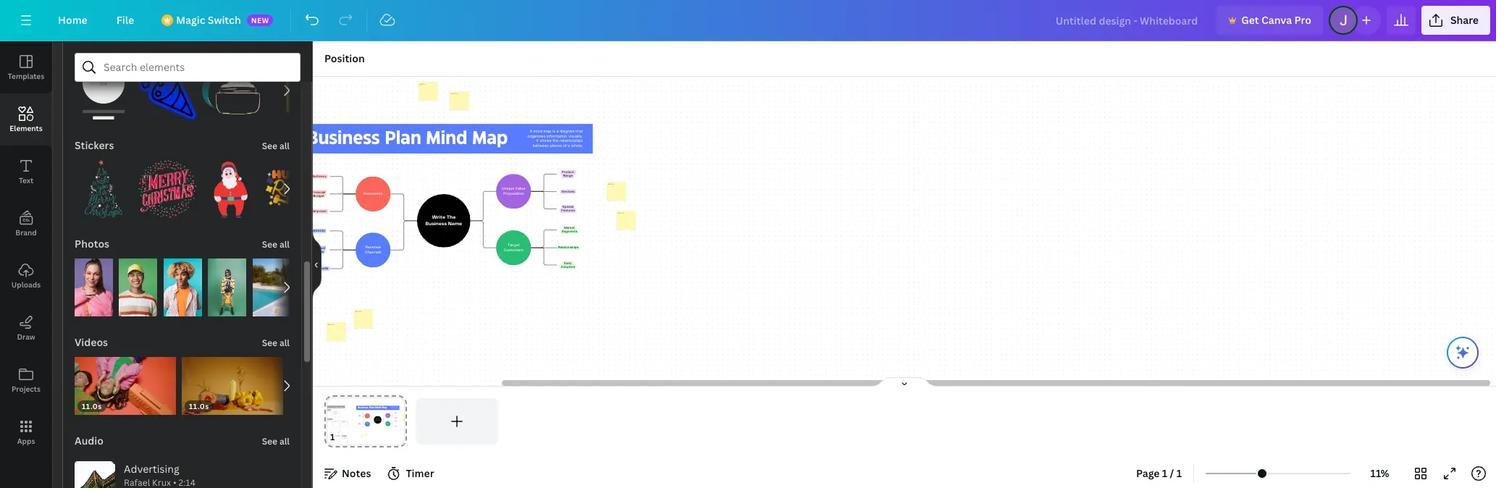 Task type: describe. For each thing, give the bounding box(es) containing it.
apps button
[[0, 406, 52, 459]]

1 young and bold creative professional image from the left
[[75, 259, 113, 317]]

audio button
[[73, 427, 105, 456]]

new
[[251, 15, 269, 25]]

get
[[1242, 13, 1259, 27]]

2 11.0s from the left
[[189, 401, 210, 411]]

machinery
[[311, 175, 327, 178]]

notes
[[342, 466, 371, 480]]

0 vertical spatial a
[[557, 129, 559, 133]]

elements
[[10, 123, 43, 133]]

social media
[[309, 267, 328, 270]]

2 young and bold creative professional image from the left
[[119, 259, 158, 317]]

photos button
[[73, 230, 111, 259]]

the
[[553, 138, 559, 143]]

see for audio
[[262, 435, 277, 448]]

see all for audio
[[262, 435, 290, 448]]

media
[[319, 267, 328, 270]]

Design title text field
[[1044, 6, 1211, 35]]

projects
[[12, 384, 41, 394]]

1 horizontal spatial a
[[568, 143, 570, 148]]

advertising
[[124, 462, 179, 476]]

physical stores
[[313, 246, 325, 253]]

2 11.0s group from the left
[[182, 348, 284, 415]]

see all button for photos
[[261, 230, 291, 259]]

a
[[530, 129, 532, 133]]

page
[[1137, 466, 1160, 480]]

draw
[[17, 332, 35, 342]]

relationships
[[558, 246, 579, 249]]

file button
[[105, 6, 146, 35]]

manpower
[[311, 210, 327, 213]]

magic
[[176, 13, 205, 27]]

between
[[533, 143, 549, 148]]

map
[[544, 129, 552, 133]]

pieces
[[550, 143, 562, 148]]

information
[[547, 133, 568, 138]]

11%
[[1371, 466, 1390, 480]]

timer button
[[383, 462, 440, 485]]

see for photos
[[262, 238, 277, 251]]

templates button
[[0, 41, 52, 93]]

switch
[[208, 13, 241, 27]]

apps
[[17, 436, 35, 446]]

of
[[563, 143, 567, 148]]

all for photos
[[280, 238, 290, 251]]

early
[[564, 261, 572, 264]]

financial budget
[[312, 190, 325, 197]]

diagram
[[560, 129, 575, 133]]

get canva pro
[[1242, 13, 1312, 27]]

templates
[[8, 71, 44, 81]]

special features
[[561, 205, 575, 212]]

file
[[116, 13, 134, 27]]

draw button
[[0, 302, 52, 354]]

1 11.0s group from the left
[[75, 348, 176, 415]]

photos
[[75, 237, 109, 251]]

product range
[[562, 171, 574, 177]]

main menu bar
[[0, 0, 1496, 41]]

hide image
[[312, 230, 322, 300]]

bevel corner wireframe profile card image
[[75, 62, 133, 120]]

page 1 image
[[325, 398, 407, 445]]

get canva pro button
[[1217, 6, 1323, 35]]

/
[[1170, 466, 1174, 480]]

share
[[1451, 13, 1479, 27]]

see for videos
[[262, 337, 277, 349]]

stores
[[314, 250, 324, 253]]

all for audio
[[280, 435, 290, 448]]

position button
[[319, 47, 371, 70]]



Task type: vqa. For each thing, say whether or not it's contained in the screenshot.
our
no



Task type: locate. For each thing, give the bounding box(es) containing it.
see all down 'men in summer dress shirts outdoors' image
[[262, 337, 290, 349]]

see all button
[[261, 131, 291, 160], [261, 230, 291, 259], [261, 328, 291, 357], [261, 427, 291, 456]]

a mind map is a diagram that organizes information visually. it shows the relationships between pieces of a whole.
[[528, 129, 583, 148]]

social
[[309, 267, 318, 270]]

1
[[1162, 466, 1168, 480], [1177, 466, 1182, 480]]

all for videos
[[280, 337, 290, 349]]

a
[[557, 129, 559, 133], [568, 143, 570, 148]]

elements button
[[0, 93, 52, 146]]

brand
[[15, 227, 37, 238]]

11.0s up advertising "button"
[[189, 401, 210, 411]]

Search elements search field
[[104, 54, 272, 81]]

videos button
[[73, 328, 109, 357]]

1 see from the top
[[262, 140, 277, 152]]

all
[[280, 140, 290, 152], [280, 238, 290, 251], [280, 337, 290, 349], [280, 435, 290, 448]]

3 see all button from the top
[[261, 328, 291, 357]]

young and bold creative professional image down photos
[[75, 259, 113, 317]]

3 see from the top
[[262, 337, 277, 349]]

2 horizontal spatial young and bold creative professional image
[[164, 259, 202, 317]]

see all for stickers
[[262, 140, 290, 152]]

position
[[325, 51, 365, 65]]

videos
[[75, 335, 108, 349]]

canva
[[1262, 13, 1292, 27]]

4 see from the top
[[262, 435, 277, 448]]

it
[[536, 138, 539, 143]]

special
[[563, 205, 574, 208]]

1 1 from the left
[[1162, 466, 1168, 480]]

uploads
[[11, 280, 41, 290]]

1 right "/"
[[1177, 466, 1182, 480]]

11% button
[[1357, 462, 1404, 485]]

stickers
[[75, 138, 114, 152]]

timer
[[406, 466, 434, 480]]

3 see all from the top
[[262, 337, 290, 349]]

0 horizontal spatial 1
[[1162, 466, 1168, 480]]

website
[[312, 229, 325, 232]]

1 left "/"
[[1162, 466, 1168, 480]]

bold schematic polygonal party popper sticker image
[[138, 62, 196, 120]]

2 see all button from the top
[[261, 230, 291, 259]]

2 1 from the left
[[1177, 466, 1182, 480]]

see all button down business woman attire illustration image
[[261, 131, 291, 160]]

hide pages image
[[870, 377, 939, 388]]

2 see from the top
[[262, 238, 277, 251]]

shows
[[540, 138, 552, 143]]

adopters
[[561, 265, 575, 268]]

3 all from the top
[[280, 337, 290, 349]]

visually.
[[569, 133, 583, 138]]

advertising button
[[75, 461, 284, 488]]

2 see all from the top
[[262, 238, 290, 251]]

young and bold creative professional image left woman holding a stuffed toy image
[[164, 259, 202, 317]]

see all left physical
[[262, 238, 290, 251]]

segments
[[562, 230, 577, 233]]

11.0s up audio in the bottom left of the page
[[82, 401, 102, 411]]

that
[[576, 129, 583, 133]]

0 horizontal spatial 11.0s group
[[75, 348, 176, 415]]

1 horizontal spatial young and bold creative professional image
[[119, 259, 158, 317]]

all down 'men in summer dress shirts outdoors' image
[[280, 337, 290, 349]]

young and bold creative professional image
[[75, 259, 113, 317], [119, 259, 158, 317], [164, 259, 202, 317]]

see all for videos
[[262, 337, 290, 349]]

1 horizontal spatial 1
[[1177, 466, 1182, 480]]

11.0s
[[82, 401, 102, 411], [189, 401, 210, 411]]

whole.
[[571, 143, 583, 148]]

range
[[563, 174, 573, 177]]

text
[[19, 175, 33, 185]]

3 young and bold creative professional image from the left
[[164, 259, 202, 317]]

see all button for audio
[[261, 427, 291, 456]]

see all button left physical
[[261, 230, 291, 259]]

11.0s group
[[75, 348, 176, 415], [182, 348, 284, 415]]

see all button down 'men in summer dress shirts outdoors' image
[[261, 328, 291, 357]]

uploads button
[[0, 250, 52, 302]]

market segments
[[562, 226, 577, 233]]

see all left page title text field
[[262, 435, 290, 448]]

brand button
[[0, 198, 52, 250]]

mind
[[534, 129, 543, 133]]

services
[[562, 190, 575, 193]]

see for stickers
[[262, 140, 277, 152]]

all left physical
[[280, 238, 290, 251]]

notes button
[[319, 462, 377, 485]]

woman holding a stuffed toy image
[[208, 259, 247, 317]]

young and bold creative professional image right photos button on the left of the page
[[119, 259, 158, 317]]

see all button for videos
[[261, 328, 291, 357]]

4 see all button from the top
[[261, 427, 291, 456]]

1 see all from the top
[[262, 140, 290, 152]]

a right the is
[[557, 129, 559, 133]]

stickers button
[[73, 131, 115, 160]]

1 horizontal spatial 11.0s
[[189, 401, 210, 411]]

all for stickers
[[280, 140, 290, 152]]

text button
[[0, 146, 52, 198]]

is
[[553, 129, 556, 133]]

1 see all button from the top
[[261, 131, 291, 160]]

home link
[[46, 6, 99, 35]]

audio
[[75, 434, 104, 448]]

see all button left page title text field
[[261, 427, 291, 456]]

1 11.0s from the left
[[82, 401, 102, 411]]

market
[[564, 226, 575, 229]]

1 all from the top
[[280, 140, 290, 152]]

0 horizontal spatial a
[[557, 129, 559, 133]]

men in summer dress shirts outdoors image
[[252, 259, 339, 317]]

early adopters
[[561, 261, 575, 268]]

financial
[[312, 190, 325, 193]]

product
[[562, 171, 574, 174]]

business woman attire illustration image
[[266, 62, 324, 120]]

pro
[[1295, 13, 1312, 27]]

Page title text field
[[341, 430, 347, 445]]

a right of
[[568, 143, 570, 148]]

see
[[262, 140, 277, 152], [262, 238, 277, 251], [262, 337, 277, 349], [262, 435, 277, 448]]

group
[[75, 62, 133, 120], [138, 62, 196, 120], [202, 62, 260, 120], [266, 62, 324, 120], [75, 151, 133, 218], [138, 151, 196, 218], [202, 151, 260, 218], [266, 160, 324, 218], [75, 250, 113, 317], [119, 250, 158, 317], [164, 250, 202, 317], [208, 250, 247, 317], [252, 259, 339, 317]]

projects button
[[0, 354, 52, 406]]

features
[[561, 209, 575, 212]]

canva assistant image
[[1454, 344, 1472, 361]]

see all down business woman attire illustration image
[[262, 140, 290, 152]]

1 vertical spatial a
[[568, 143, 570, 148]]

see all
[[262, 140, 290, 152], [262, 238, 290, 251], [262, 337, 290, 349], [262, 435, 290, 448]]

all left page title text field
[[280, 435, 290, 448]]

magic switch
[[176, 13, 241, 27]]

4 see all from the top
[[262, 435, 290, 448]]

all down business woman attire illustration image
[[280, 140, 290, 152]]

0 horizontal spatial 11.0s
[[82, 401, 102, 411]]

page 1 / 1
[[1137, 466, 1182, 480]]

simple vibrant textured minimalist cream image
[[202, 62, 260, 120]]

1 horizontal spatial 11.0s group
[[182, 348, 284, 415]]

0 horizontal spatial young and bold creative professional image
[[75, 259, 113, 317]]

2 all from the top
[[280, 238, 290, 251]]

see all button for stickers
[[261, 131, 291, 160]]

relationships
[[560, 138, 583, 143]]

4 all from the top
[[280, 435, 290, 448]]

budget
[[313, 194, 324, 197]]

side panel tab list
[[0, 41, 52, 459]]

physical
[[313, 246, 325, 249]]

see all for photos
[[262, 238, 290, 251]]

home
[[58, 13, 87, 27]]

share button
[[1422, 6, 1491, 35]]

organizes
[[528, 133, 546, 138]]



